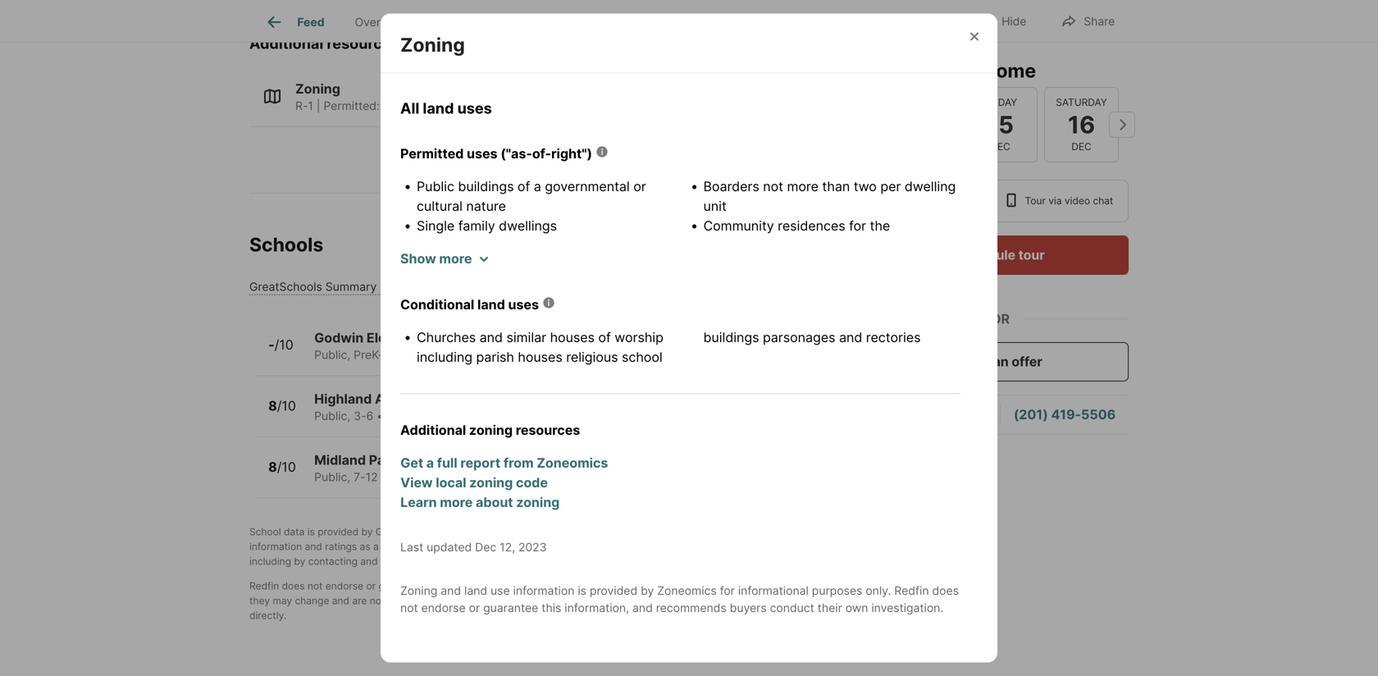 Task type: vqa. For each thing, say whether or not it's contained in the screenshot.
left favorite button icon
no



Task type: describe. For each thing, give the bounding box(es) containing it.
parsonages
[[763, 330, 836, 346]]

contacting
[[308, 555, 358, 567]]

• left 0.4mi
[[488, 470, 494, 484]]

elementary inside the godwin elementary school public, prek-2 • serves this home • 0.7mi
[[367, 330, 440, 346]]

all
[[400, 99, 420, 117]]

redfin inside zoning and land use information is provided by zoneomics for informational purposes only. redfin does not endorse or guarantee this information, and recommends buyers conduct their own investigation.
[[895, 584, 929, 598]]

0 vertical spatial are
[[632, 580, 647, 592]]

as inside "school service boundaries are intended to be used as a reference only; they may change and are not"
[[746, 580, 757, 592]]

|
[[317, 99, 320, 113]]

0 horizontal spatial resources
[[327, 35, 399, 53]]

use inside zoning and land use information is provided by zoneomics for informational purposes only. redfin does not endorse or guarantee this information, and recommends buyers conduct their own investigation.
[[491, 584, 510, 598]]

local
[[436, 475, 466, 491]]

in
[[931, 195, 940, 207]]

school inside churches and similar houses of worship including parish houses religious school buildings parsonages and rectories
[[622, 349, 663, 365]]

school inside midland park high school public, 7-12 • serves this home • 0.4mi
[[434, 452, 478, 468]]

zoning for zoning and land use information is provided by zoneomics for informational purposes only. redfin does not endorse or guarantee this information, and recommends buyers conduct their own investigation.
[[400, 584, 438, 598]]

0 vertical spatial is
[[307, 526, 315, 538]]

parish
[[476, 349, 514, 365]]

or inside zoning and land use information is provided by zoneomics for informational purposes only. redfin does not endorse or guarantee this information, and recommends buyers conduct their own investigation.
[[469, 601, 480, 615]]

desired
[[684, 541, 719, 553]]

directly.
[[249, 610, 287, 621]]

1 vertical spatial uses
[[467, 146, 498, 162]]

tour in person
[[906, 195, 976, 207]]

0 vertical spatial 2023
[[481, 8, 505, 20]]

a inside get a full report from zoneomics view local zoning code learn more about zoning
[[427, 455, 434, 471]]

overview
[[355, 15, 406, 29]]

a inside public buildings of a governmental or cultural nature single family dwellings
[[534, 179, 541, 195]]

ratings
[[325, 541, 357, 553]]

tour for schedule
[[1019, 247, 1045, 263]]

- /10
[[268, 337, 294, 353]]

resources inside zoning dialog
[[516, 422, 580, 438]]

0 horizontal spatial endorse
[[326, 580, 364, 592]]

0 vertical spatial schools
[[721, 541, 757, 553]]

0 vertical spatial updated
[[306, 8, 344, 20]]

and up contacting
[[305, 541, 322, 553]]

informational
[[738, 584, 809, 598]]

this inside the godwin elementary school public, prek-2 • serves this home • 0.7mi
[[443, 348, 463, 362]]

and left the accurate.
[[441, 584, 461, 598]]

zoning for zoning r-1 | permitted: single-family, commercial
[[295, 81, 340, 97]]

residences
[[778, 218, 846, 234]]

get
[[401, 455, 423, 471]]

• right 2 at the left bottom
[[393, 348, 400, 362]]

go
[[872, 59, 898, 82]]

person
[[942, 195, 976, 207]]

verify
[[531, 595, 557, 607]]

share
[[1084, 14, 1115, 28]]

1 vertical spatial are
[[352, 595, 367, 607]]

8 /10 for highland
[[268, 398, 296, 414]]

7-
[[354, 470, 366, 484]]

and down ,
[[429, 541, 446, 553]]

for inside zoning and land use information is provided by zoneomics for informational purposes only. redfin does not endorse or guarantee this information, and recommends buyers conduct their own investigation.
[[720, 584, 735, 598]]

a left first
[[373, 541, 379, 553]]

last
[[400, 540, 424, 554]]

greatschools summary rating
[[249, 280, 415, 294]]

and up redfin does not endorse or guarantee this information. in the bottom of the page
[[360, 555, 378, 567]]

all land uses
[[400, 99, 492, 117]]

governmental
[[545, 179, 630, 195]]

tab list containing feed
[[249, 0, 822, 42]]

0.7mi inside the godwin elementary school public, prek-2 • serves this home • 0.7mi
[[510, 348, 539, 362]]

school down service
[[560, 595, 591, 607]]

districts,
[[805, 541, 845, 553]]

, a nonprofit organization. redfin recommends buyers and renters use greatschools information and ratings as a
[[249, 526, 828, 553]]

two
[[854, 179, 877, 195]]

-
[[268, 337, 275, 353]]

buildings inside churches and similar houses of worship including parish houses religious school buildings parsonages and rectories
[[704, 330, 759, 346]]

boarders not more than two per dwelling unit community residences for the developmentally disabled
[[704, 179, 956, 254]]

investigation.
[[872, 601, 944, 615]]

school inside the godwin elementary school public, prek-2 • serves this home • 0.7mi
[[443, 330, 487, 346]]

video
[[1065, 195, 1091, 207]]

by inside zoning and land use information is provided by zoneomics for informational purposes only. redfin does not endorse or guarantee this information, and recommends buyers conduct their own investigation.
[[641, 584, 654, 598]]

land for all
[[423, 99, 454, 117]]

/10 for highland
[[277, 398, 296, 414]]

home up friday
[[985, 59, 1036, 82]]

1 horizontal spatial their
[[660, 541, 681, 553]]

disabled
[[809, 238, 862, 254]]

public buildings of a governmental or cultural nature single family dwellings
[[417, 179, 646, 234]]

and up the parish
[[480, 330, 503, 346]]

to inside guaranteed to be accurate. to verify school enrollment eligibility, contact the school district directly.
[[444, 595, 453, 607]]

0.7mi inside highland avenue elementary school public, 3-6 • serves this home • 0.7mi
[[493, 409, 523, 423]]

is inside zoning and land use information is provided by zoneomics for informational purposes only. redfin does not endorse or guarantee this information, and recommends buyers conduct their own investigation.
[[578, 584, 587, 598]]

1 vertical spatial zoning
[[469, 475, 513, 491]]

community
[[704, 218, 774, 234]]

uses for conditional
[[508, 297, 539, 313]]

they
[[249, 595, 270, 607]]

feed link
[[265, 12, 325, 32]]

public
[[417, 179, 455, 195]]

hide button
[[965, 4, 1041, 37]]

and up the desired
[[690, 526, 708, 538]]

only.
[[866, 584, 891, 598]]

and left the rectories
[[839, 330, 863, 346]]

learn more about zoning link
[[401, 493, 961, 513]]

tour for tour via video chat
[[1025, 195, 1046, 207]]

start an offer button
[[872, 342, 1129, 382]]

/10 for midland
[[277, 459, 296, 475]]

data
[[284, 526, 305, 538]]

used
[[721, 580, 743, 592]]

additional for additional zoning resources
[[400, 422, 466, 438]]

0 horizontal spatial does
[[282, 580, 305, 592]]

0 horizontal spatial greatschools
[[249, 280, 322, 294]]

• right 12
[[381, 470, 388, 484]]

to
[[517, 595, 528, 607]]

first
[[382, 541, 400, 553]]

show
[[400, 251, 436, 267]]

buyers inside ', a nonprofit organization. redfin recommends buyers and renters use greatschools information and ratings as a'
[[656, 526, 687, 538]]

16
[[1068, 110, 1096, 139]]

0 horizontal spatial redfin
[[249, 580, 279, 592]]

feed
[[297, 15, 325, 29]]

home facts updated by county records on nov 2, 2023 .
[[249, 8, 508, 20]]

avenue
[[375, 391, 423, 407]]

report
[[461, 455, 501, 471]]

go tour this home
[[872, 59, 1036, 82]]

dec for 15
[[991, 141, 1011, 153]]

for inside boarders not more than two per dwelling unit community residences for the developmentally disabled
[[849, 218, 866, 234]]

(201)
[[1014, 407, 1048, 423]]

and inside "school service boundaries are intended to be used as a reference only; they may change and are not"
[[332, 595, 350, 607]]

0 horizontal spatial their
[[490, 541, 511, 553]]

0 horizontal spatial provided
[[318, 526, 359, 538]]

schedule
[[956, 247, 1016, 263]]

school left data
[[249, 526, 281, 538]]

.
[[505, 8, 508, 20]]

park
[[369, 452, 398, 468]]

dwelling
[[905, 179, 956, 195]]

redfin does not endorse or guarantee this information.
[[249, 580, 504, 592]]

dwellings
[[499, 218, 557, 234]]

tour for tour in person
[[906, 195, 928, 207]]

buildings inside public buildings of a governmental or cultural nature single family dwellings
[[458, 179, 514, 195]]

eligibility,
[[645, 595, 689, 607]]

information inside ', a nonprofit organization. redfin recommends buyers and renters use greatschools information and ratings as a'
[[249, 541, 302, 553]]

be inside guaranteed to be accurate. to verify school enrollment eligibility, contact the school district directly.
[[456, 595, 468, 607]]

not permitted land uses element
[[681, 0, 996, 46]]

greatschools inside ', a nonprofit organization. redfin recommends buyers and renters use greatschools information and ratings as a'
[[766, 526, 828, 538]]

1 horizontal spatial greatschools
[[376, 526, 438, 538]]

about
[[476, 494, 513, 511]]

not inside zoning and land use information is provided by zoneomics for informational purposes only. redfin does not endorse or guarantee this information, and recommends buyers conduct their own investigation.
[[400, 601, 418, 615]]

last updated dec 12, 2023
[[400, 540, 547, 554]]

more inside get a full report from zoneomics view local zoning code learn more about zoning
[[440, 494, 473, 511]]

prek-
[[354, 348, 383, 362]]

additional for additional resources
[[249, 35, 323, 53]]

boarders
[[704, 179, 760, 195]]

right")
[[551, 146, 592, 162]]

godwin elementary school public, prek-2 • serves this home • 0.7mi
[[314, 330, 539, 362]]

of-
[[532, 146, 551, 162]]

/10 for godwin
[[275, 337, 294, 353]]

dec inside zoning dialog
[[475, 540, 497, 554]]

provided inside zoning and land use information is provided by zoneomics for informational purposes only. redfin does not endorse or guarantee this information, and recommends buyers conduct their own investigation.
[[590, 584, 638, 598]]

single-
[[383, 99, 421, 113]]

elementary inside highland avenue elementary school public, 3-6 • serves this home • 0.7mi
[[426, 391, 500, 407]]

school service boundaries are intended to be used as a reference only; they may change and are not
[[249, 580, 837, 607]]

school inside first step, and conduct their own investigation to determine their desired schools or school districts, including by contacting and visiting the schools themselves.
[[772, 541, 803, 553]]

may
[[273, 595, 292, 607]]

dec for 16
[[1072, 141, 1092, 153]]

8 for midland
[[268, 459, 277, 475]]

land inside zoning and land use information is provided by zoneomics for informational purposes only. redfin does not endorse or guarantee this information, and recommends buyers conduct their own investigation.
[[464, 584, 487, 598]]

1 vertical spatial houses
[[518, 349, 563, 365]]

• up report
[[484, 409, 490, 423]]

home inside the godwin elementary school public, prek-2 • serves this home • 0.7mi
[[467, 348, 497, 362]]

public, for highland
[[314, 409, 351, 423]]

this inside midland park high school public, 7-12 • serves this home • 0.4mi
[[431, 470, 451, 484]]

information.
[[448, 580, 504, 592]]

4 tab from the left
[[738, 2, 809, 42]]

0 vertical spatial houses
[[550, 330, 595, 346]]

purposes
[[812, 584, 863, 598]]

1 vertical spatial schools
[[434, 555, 470, 567]]

own inside zoning and land use information is provided by zoneomics for informational purposes only. redfin does not endorse or guarantee this information, and recommends buyers conduct their own investigation.
[[846, 601, 868, 615]]

schedule tour button
[[872, 235, 1129, 275]]

2 vertical spatial zoning
[[516, 494, 560, 511]]

accurate.
[[471, 595, 514, 607]]

or
[[991, 311, 1010, 327]]

information,
[[565, 601, 629, 615]]

renters
[[710, 526, 743, 538]]

(201) 419-5506
[[1014, 407, 1116, 423]]

3-
[[354, 409, 366, 423]]

recommends inside ', a nonprofit organization. redfin recommends buyers and renters use greatschools information and ratings as a'
[[592, 526, 653, 538]]

and down intended
[[633, 601, 653, 615]]



Task type: locate. For each thing, give the bounding box(es) containing it.
1 horizontal spatial are
[[632, 580, 647, 592]]

1 vertical spatial zoning
[[295, 81, 340, 97]]

home inside highland avenue elementary school public, 3-6 • serves this home • 0.7mi
[[450, 409, 480, 423]]

dec down 16 in the top right of the page
[[1072, 141, 1092, 153]]

school data is provided by greatschools
[[249, 526, 438, 538]]

schools
[[249, 233, 324, 256]]

conduct down nonprofit
[[449, 541, 487, 553]]

as right used
[[746, 580, 757, 592]]

guaranteed to be accurate. to verify school enrollment eligibility, contact the school district directly.
[[249, 595, 813, 621]]

1 vertical spatial is
[[578, 584, 587, 598]]

0 vertical spatial elementary
[[367, 330, 440, 346]]

than
[[823, 179, 850, 195]]

1 tour from the left
[[906, 195, 928, 207]]

0 horizontal spatial additional
[[249, 35, 323, 53]]

elementary up additional zoning resources
[[426, 391, 500, 407]]

tab list
[[249, 0, 822, 42]]

0.7mi down similar
[[510, 348, 539, 362]]

0 horizontal spatial information
[[249, 541, 302, 553]]

0 vertical spatial buyers
[[656, 526, 687, 538]]

own inside first step, and conduct their own investigation to determine their desired schools or school districts, including by contacting and visiting the schools themselves.
[[514, 541, 533, 553]]

2 vertical spatial zoning
[[400, 584, 438, 598]]

the inside boarders not more than two per dwelling unit community residences for the developmentally disabled
[[870, 218, 891, 234]]

information
[[249, 541, 302, 553], [513, 584, 575, 598]]

0 horizontal spatial tour
[[906, 195, 928, 207]]

1 vertical spatial be
[[456, 595, 468, 607]]

1 vertical spatial information
[[513, 584, 575, 598]]

use left to
[[491, 584, 510, 598]]

2023 right 2,
[[481, 8, 505, 20]]

churches and similar houses of worship including parish houses religious school buildings parsonages and rectories
[[417, 330, 921, 365]]

endorse inside zoning and land use information is provided by zoneomics for informational purposes only. redfin does not endorse or guarantee this information, and recommends buyers conduct their own investigation.
[[421, 601, 466, 615]]

to inside first step, and conduct their own investigation to determine their desired schools or school districts, including by contacting and visiting the schools themselves.
[[598, 541, 607, 553]]

permitted uses ("as-of-right")
[[400, 146, 592, 162]]

list box
[[872, 180, 1129, 222]]

a left reference
[[759, 580, 765, 592]]

public, inside midland park high school public, 7-12 • serves this home • 0.4mi
[[314, 470, 351, 484]]

greatschools up last
[[376, 526, 438, 538]]

a right ,
[[444, 526, 449, 538]]

permitted:
[[324, 99, 380, 113]]

1 horizontal spatial resources
[[516, 422, 580, 438]]

None button
[[882, 86, 957, 163], [963, 87, 1038, 162], [1045, 87, 1119, 162], [882, 86, 957, 163], [963, 87, 1038, 162], [1045, 87, 1119, 162]]

does inside zoning and land use information is provided by zoneomics for informational purposes only. redfin does not endorse or guarantee this information, and recommends buyers conduct their own investigation.
[[933, 584, 959, 598]]

tour for go
[[903, 59, 941, 82]]

0 vertical spatial more
[[787, 179, 819, 195]]

friday 15 dec
[[984, 96, 1018, 153]]

zoning inside zoning and land use information is provided by zoneomics for informational purposes only. redfin does not endorse or guarantee this information, and recommends buyers conduct their own investigation.
[[400, 584, 438, 598]]

0.7mi up from
[[493, 409, 523, 423]]

419-
[[1052, 407, 1082, 423]]

conduct inside zoning and land use information is provided by zoneomics for informational purposes only. redfin does not endorse or guarantee this information, and recommends buyers conduct their own investigation.
[[770, 601, 815, 615]]

houses down similar
[[518, 349, 563, 365]]

guaranteed
[[388, 595, 441, 607]]

of inside churches and similar houses of worship including parish houses religious school buildings parsonages and rectories
[[599, 330, 611, 346]]

next image
[[1109, 111, 1136, 138]]

3 tab from the left
[[662, 2, 738, 42]]

8 for highland
[[268, 398, 277, 414]]

highland avenue elementary school public, 3-6 • serves this home • 0.7mi
[[314, 391, 547, 423]]

religious
[[566, 349, 618, 365]]

does up may
[[282, 580, 305, 592]]

redfin up investigation
[[560, 526, 590, 538]]

family
[[458, 218, 495, 234]]

houses up religious
[[550, 330, 595, 346]]

0 vertical spatial zoning
[[400, 33, 465, 56]]

not inside "school service boundaries are intended to be used as a reference only; they may change and are not"
[[370, 595, 385, 607]]

their down purposes
[[818, 601, 843, 615]]

or inside public buildings of a governmental or cultural nature single family dwellings
[[634, 179, 646, 195]]

land down themselves. in the bottom left of the page
[[464, 584, 487, 598]]

including inside first step, and conduct their own investigation to determine their desired schools or school districts, including by contacting and visiting the schools themselves.
[[249, 555, 291, 567]]

school down conditional land uses
[[443, 330, 487, 346]]

2 horizontal spatial redfin
[[895, 584, 929, 598]]

1 horizontal spatial own
[[846, 601, 868, 615]]

boundaries
[[578, 580, 630, 592]]

greatschools
[[249, 280, 322, 294], [376, 526, 438, 538], [766, 526, 828, 538]]

land for conditional
[[478, 297, 505, 313]]

get a full report from zoneomics link
[[401, 453, 961, 473]]

0 vertical spatial use
[[746, 526, 763, 538]]

2023
[[481, 8, 505, 20], [519, 540, 547, 554]]

be down information.
[[456, 595, 468, 607]]

own down purposes
[[846, 601, 868, 615]]

not inside boarders not more than two per dwelling unit community residences for the developmentally disabled
[[763, 179, 784, 195]]

guarantee inside zoning and land use information is provided by zoneomics for informational purposes only. redfin does not endorse or guarantee this information, and recommends buyers conduct their own investigation.
[[483, 601, 539, 615]]

home
[[249, 8, 277, 20]]

information inside zoning and land use information is provided by zoneomics for informational purposes only. redfin does not endorse or guarantee this information, and recommends buyers conduct their own investigation.
[[513, 584, 575, 598]]

2 vertical spatial uses
[[508, 297, 539, 313]]

nonprofit
[[452, 526, 494, 538]]

as inside ', a nonprofit organization. redfin recommends buyers and renters use greatschools information and ratings as a'
[[360, 541, 371, 553]]

a
[[534, 179, 541, 195], [427, 455, 434, 471], [444, 526, 449, 538], [373, 541, 379, 553], [759, 580, 765, 592]]

1 horizontal spatial be
[[706, 580, 718, 592]]

buyers down learn more about zoning link
[[656, 526, 687, 538]]

1 horizontal spatial dec
[[991, 141, 1011, 153]]

0 horizontal spatial own
[[514, 541, 533, 553]]

more down the local
[[440, 494, 473, 511]]

be up contact
[[706, 580, 718, 592]]

greatschools down schools
[[249, 280, 322, 294]]

of up religious
[[599, 330, 611, 346]]

0 horizontal spatial is
[[307, 526, 315, 538]]

to down information.
[[444, 595, 453, 607]]

1 horizontal spatial does
[[933, 584, 959, 598]]

endorse down information.
[[421, 601, 466, 615]]

list box containing tour in person
[[872, 180, 1129, 222]]

1 vertical spatial resources
[[516, 422, 580, 438]]

tour
[[906, 195, 928, 207], [1025, 195, 1046, 207]]

provided up ratings
[[318, 526, 359, 538]]

2 horizontal spatial greatschools
[[766, 526, 828, 538]]

1 vertical spatial 8
[[268, 459, 277, 475]]

dec inside friday 15 dec
[[991, 141, 1011, 153]]

2 vertical spatial the
[[729, 595, 745, 607]]

conditional land uses
[[400, 297, 539, 313]]

dec down nonprofit
[[475, 540, 497, 554]]

/10 left godwin
[[275, 337, 294, 353]]

2 8 /10 from the top
[[268, 459, 296, 475]]

worship
[[615, 330, 664, 346]]

2,
[[470, 8, 479, 20]]

r-
[[295, 99, 308, 113]]

2023 inside zoning dialog
[[519, 540, 547, 554]]

• right 6
[[377, 409, 383, 423]]

zoning down code
[[516, 494, 560, 511]]

2 8 from the top
[[268, 459, 277, 475]]

buyers down used
[[730, 601, 767, 615]]

conduct down reference
[[770, 601, 815, 615]]

tour inside schedule tour button
[[1019, 247, 1045, 263]]

2 horizontal spatial the
[[870, 218, 891, 234]]

home inside midland park high school public, 7-12 • serves this home • 0.4mi
[[454, 470, 485, 484]]

serves inside the godwin elementary school public, prek-2 • serves this home • 0.7mi
[[403, 348, 440, 362]]

serves for high
[[391, 470, 428, 484]]

conduct
[[449, 541, 487, 553], [770, 601, 815, 615]]

houses
[[550, 330, 595, 346], [518, 349, 563, 365]]

more inside dropdown button
[[439, 251, 472, 267]]

for up "disabled"
[[849, 218, 866, 234]]

an
[[993, 354, 1009, 370]]

zoneomics left used
[[657, 584, 717, 598]]

0.4mi
[[498, 470, 528, 484]]

a inside "school service boundaries are intended to be used as a reference only; they may change and are not"
[[759, 580, 765, 592]]

0 horizontal spatial buyers
[[656, 526, 687, 538]]

uses for all
[[458, 99, 492, 117]]

via
[[1049, 195, 1062, 207]]

public, down midland
[[314, 470, 351, 484]]

0 horizontal spatial for
[[720, 584, 735, 598]]

serves
[[403, 348, 440, 362], [386, 409, 424, 423], [391, 470, 428, 484]]

public, down godwin
[[314, 348, 351, 362]]

uses
[[458, 99, 492, 117], [467, 146, 498, 162], [508, 297, 539, 313]]

conduct inside first step, and conduct their own investigation to determine their desired schools or school districts, including by contacting and visiting the schools themselves.
[[449, 541, 487, 553]]

0 vertical spatial 0.7mi
[[510, 348, 539, 362]]

0 vertical spatial zoning
[[469, 422, 513, 438]]

school down worship
[[622, 349, 663, 365]]

1 horizontal spatial of
[[599, 330, 611, 346]]

elementary up 2 at the left bottom
[[367, 330, 440, 346]]

to left determine
[[598, 541, 607, 553]]

not
[[763, 179, 784, 195], [308, 580, 323, 592], [370, 595, 385, 607], [400, 601, 418, 615]]

the down "step,"
[[416, 555, 432, 567]]

1 horizontal spatial tour
[[1019, 247, 1045, 263]]

home up report
[[450, 409, 480, 423]]

to up contact
[[694, 580, 703, 592]]

1 horizontal spatial is
[[578, 584, 587, 598]]

,
[[438, 526, 441, 538]]

the down per
[[870, 218, 891, 234]]

zoning for zoning
[[400, 33, 465, 56]]

more inside boarders not more than two per dwelling unit community residences for the developmentally disabled
[[787, 179, 819, 195]]

dec down 15 at right top
[[991, 141, 1011, 153]]

tour left in
[[906, 195, 928, 207]]

1 vertical spatial to
[[694, 580, 703, 592]]

/10 left midland
[[277, 459, 296, 475]]

2 tour from the left
[[1025, 195, 1046, 207]]

does up investigation.
[[933, 584, 959, 598]]

0 vertical spatial as
[[360, 541, 371, 553]]

land up the parish
[[478, 297, 505, 313]]

school up to
[[507, 580, 538, 592]]

recommends down intended
[[656, 601, 727, 615]]

schools
[[721, 541, 757, 553], [434, 555, 470, 567]]

1 horizontal spatial additional
[[400, 422, 466, 438]]

redfin inside ', a nonprofit organization. redfin recommends buyers and renters use greatschools information and ratings as a'
[[560, 526, 590, 538]]

uses left the ("as-
[[467, 146, 498, 162]]

buyers inside zoning and land use information is provided by zoneomics for informational purposes only. redfin does not endorse or guarantee this information, and recommends buyers conduct their own investigation.
[[730, 601, 767, 615]]

resources up from
[[516, 422, 580, 438]]

1 vertical spatial use
[[491, 584, 510, 598]]

2 vertical spatial public,
[[314, 470, 351, 484]]

0 horizontal spatial 2023
[[481, 8, 505, 20]]

the inside first step, and conduct their own investigation to determine their desired schools or school districts, including by contacting and visiting the schools themselves.
[[416, 555, 432, 567]]

serves for elementary
[[386, 409, 424, 423]]

resources down overview
[[327, 35, 399, 53]]

1 horizontal spatial recommends
[[656, 601, 727, 615]]

zoneomics inside get a full report from zoneomics view local zoning code learn more about zoning
[[537, 455, 608, 471]]

1 horizontal spatial use
[[746, 526, 763, 538]]

serves inside highland avenue elementary school public, 3-6 • serves this home • 0.7mi
[[386, 409, 424, 423]]

nature
[[466, 198, 506, 214]]

school inside highland avenue elementary school public, 3-6 • serves this home • 0.7mi
[[503, 391, 547, 407]]

1 public, from the top
[[314, 348, 351, 362]]

0 vertical spatial land
[[423, 99, 454, 117]]

schools down the 'renters'
[[721, 541, 757, 553]]

8 left midland
[[268, 459, 277, 475]]

0 vertical spatial for
[[849, 218, 866, 234]]

1 tab from the left
[[421, 2, 538, 42]]

zoning inside zoning r-1 | permitted: single-family, commercial
[[295, 81, 340, 97]]

short-term rentals
[[824, 7, 943, 23]]

1 horizontal spatial the
[[729, 595, 745, 607]]

county
[[361, 8, 393, 20]]

12,
[[500, 540, 515, 554]]

0 vertical spatial of
[[518, 179, 530, 195]]

school down reference
[[747, 595, 778, 607]]

1 vertical spatial conduct
[[770, 601, 815, 615]]

determine
[[610, 541, 657, 553]]

8
[[268, 398, 277, 414], [268, 459, 277, 475]]

serves inside midland park high school public, 7-12 • serves this home • 0.4mi
[[391, 470, 428, 484]]

1 vertical spatial endorse
[[421, 601, 466, 615]]

be inside "school service boundaries are intended to be used as a reference only; they may change and are not"
[[706, 580, 718, 592]]

on
[[434, 8, 446, 20]]

zoning up about at bottom left
[[469, 475, 513, 491]]

own down organization. in the left of the page
[[514, 541, 533, 553]]

8 /10
[[268, 398, 296, 414], [268, 459, 296, 475]]

zoning and land use information is provided by zoneomics for informational purposes only. redfin does not endorse or guarantee this information, and recommends buyers conduct their own investigation.
[[400, 584, 959, 615]]

1 vertical spatial zoneomics
[[657, 584, 717, 598]]

• down conditional land uses
[[500, 348, 507, 362]]

a down of-
[[534, 179, 541, 195]]

or
[[634, 179, 646, 195], [760, 541, 769, 553], [366, 580, 376, 592], [469, 601, 480, 615]]

0 vertical spatial public,
[[314, 348, 351, 362]]

serves down churches
[[403, 348, 440, 362]]

1 horizontal spatial as
[[746, 580, 757, 592]]

more left than at the top right
[[787, 179, 819, 195]]

land
[[423, 99, 454, 117], [478, 297, 505, 313], [464, 584, 487, 598]]

a left full
[[427, 455, 434, 471]]

buildings left the parsonages
[[704, 330, 759, 346]]

school left districts,
[[772, 541, 803, 553]]

1 vertical spatial 0.7mi
[[493, 409, 523, 423]]

0 vertical spatial resources
[[327, 35, 399, 53]]

only;
[[815, 580, 837, 592]]

the inside guaranteed to be accurate. to verify school enrollment eligibility, contact the school district directly.
[[729, 595, 745, 607]]

use right the 'renters'
[[746, 526, 763, 538]]

1 horizontal spatial including
[[417, 349, 473, 365]]

this inside highland avenue elementary school public, 3-6 • serves this home • 0.7mi
[[427, 409, 447, 423]]

uses up permitted uses ("as-of-right")
[[458, 99, 492, 117]]

0 vertical spatial guarantee
[[379, 580, 426, 592]]

this inside zoning and land use information is provided by zoneomics for informational purposes only. redfin does not endorse or guarantee this information, and recommends buyers conduct their own investigation.
[[542, 601, 562, 615]]

1 vertical spatial as
[[746, 580, 757, 592]]

2 tab from the left
[[538, 2, 662, 42]]

updated inside zoning dialog
[[427, 540, 472, 554]]

recommends inside zoning and land use information is provided by zoneomics for informational purposes only. redfin does not endorse or guarantee this information, and recommends buyers conduct their own investigation.
[[656, 601, 727, 615]]

family,
[[421, 99, 459, 113]]

contact
[[691, 595, 727, 607]]

unit
[[704, 198, 727, 214]]

the
[[870, 218, 891, 234], [416, 555, 432, 567], [729, 595, 745, 607]]

including inside churches and similar houses of worship including parish houses religious school buildings parsonages and rectories
[[417, 349, 473, 365]]

2 vertical spatial serves
[[391, 470, 428, 484]]

buildings up 'nature' at the left
[[458, 179, 514, 195]]

redfin up they
[[249, 580, 279, 592]]

of down the ("as-
[[518, 179, 530, 195]]

6
[[366, 409, 374, 423]]

0 vertical spatial buildings
[[458, 179, 514, 195]]

0 horizontal spatial are
[[352, 595, 367, 607]]

additional inside zoning dialog
[[400, 422, 466, 438]]

their inside zoning and land use information is provided by zoneomics for informational purposes only. redfin does not endorse or guarantee this information, and recommends buyers conduct their own investigation.
[[818, 601, 843, 615]]

/10
[[275, 337, 294, 353], [277, 398, 296, 414], [277, 459, 296, 475]]

zoning r-1 | permitted: single-family, commercial
[[295, 81, 527, 113]]

permitted
[[400, 146, 464, 162]]

1 8 from the top
[[268, 398, 277, 414]]

home up about at bottom left
[[454, 470, 485, 484]]

uses up similar
[[508, 297, 539, 313]]

friday
[[984, 96, 1018, 108]]

hide
[[1002, 14, 1027, 28]]

1 vertical spatial recommends
[[656, 601, 727, 615]]

2023 down organization. in the left of the page
[[519, 540, 547, 554]]

0 vertical spatial including
[[417, 349, 473, 365]]

additional up the high
[[400, 422, 466, 438]]

0 horizontal spatial be
[[456, 595, 468, 607]]

8 down -
[[268, 398, 277, 414]]

short-
[[824, 7, 862, 23]]

0 vertical spatial recommends
[[592, 526, 653, 538]]

or inside first step, and conduct their own investigation to determine their desired schools or school districts, including by contacting and visiting the schools themselves.
[[760, 541, 769, 553]]

0 vertical spatial zoneomics
[[537, 455, 608, 471]]

use inside ', a nonprofit organization. redfin recommends buyers and renters use greatschools information and ratings as a'
[[746, 526, 763, 538]]

zoning up report
[[469, 422, 513, 438]]

additional resources
[[249, 35, 399, 53]]

by inside first step, and conduct their own investigation to determine their desired schools or school districts, including by contacting and visiting the schools themselves.
[[294, 555, 305, 567]]

1 8 /10 from the top
[[268, 398, 296, 414]]

is up 'information,'
[[578, 584, 587, 598]]

0 horizontal spatial zoneomics
[[537, 455, 608, 471]]

start
[[959, 354, 990, 370]]

zoning
[[469, 422, 513, 438], [469, 475, 513, 491], [516, 494, 560, 511]]

zoning down the visiting
[[400, 584, 438, 598]]

0 vertical spatial 8
[[268, 398, 277, 414]]

of
[[518, 179, 530, 195], [599, 330, 611, 346]]

2 public, from the top
[[314, 409, 351, 423]]

conditional
[[400, 297, 475, 313]]

school up the local
[[434, 452, 478, 468]]

1 vertical spatial updated
[[427, 540, 472, 554]]

rentals
[[897, 7, 943, 23]]

of inside public buildings of a governmental or cultural nature single family dwellings
[[518, 179, 530, 195]]

0 vertical spatial own
[[514, 541, 533, 553]]

zoneomics inside zoning and land use information is provided by zoneomics for informational purposes only. redfin does not endorse or guarantee this information, and recommends buyers conduct their own investigation.
[[657, 584, 717, 598]]

1 horizontal spatial schools
[[721, 541, 757, 553]]

1 vertical spatial /10
[[277, 398, 296, 414]]

8 /10 for midland
[[268, 459, 296, 475]]

1 vertical spatial more
[[439, 251, 472, 267]]

3 public, from the top
[[314, 470, 351, 484]]

0 vertical spatial uses
[[458, 99, 492, 117]]

more right show
[[439, 251, 472, 267]]

zoning dialog
[[381, 0, 998, 663]]

1 horizontal spatial buildings
[[704, 330, 759, 346]]

0 horizontal spatial including
[[249, 555, 291, 567]]

1 horizontal spatial guarantee
[[483, 601, 539, 615]]

provided
[[318, 526, 359, 538], [590, 584, 638, 598]]

serves down avenue
[[386, 409, 424, 423]]

redfin
[[560, 526, 590, 538], [249, 580, 279, 592], [895, 584, 929, 598]]

zoneomics up code
[[537, 455, 608, 471]]

public, inside highland avenue elementary school public, 3-6 • serves this home • 0.7mi
[[314, 409, 351, 423]]

tour right go
[[903, 59, 941, 82]]

public, down 'highland'
[[314, 409, 351, 423]]

first step, and conduct their own investigation to determine their desired schools or school districts, including by contacting and visiting the schools themselves.
[[249, 541, 845, 567]]

1 vertical spatial of
[[599, 330, 611, 346]]

as right ratings
[[360, 541, 371, 553]]

offer
[[1012, 354, 1043, 370]]

dec inside saturday 16 dec
[[1072, 141, 1092, 153]]

public, for midland
[[314, 470, 351, 484]]

1 vertical spatial for
[[720, 584, 735, 598]]

use
[[746, 526, 763, 538], [491, 584, 510, 598]]

schedule tour
[[956, 247, 1045, 263]]

1 vertical spatial tour
[[1019, 247, 1045, 263]]

overview tab
[[340, 2, 421, 42]]

view local zoning code link
[[401, 473, 961, 493]]

saturday 16 dec
[[1056, 96, 1108, 153]]

get a full report from zoneomics view local zoning code learn more about zoning
[[401, 455, 608, 511]]

organization.
[[497, 526, 557, 538]]

school inside "school service boundaries are intended to be used as a reference only; they may change and are not"
[[507, 580, 538, 592]]

1 horizontal spatial 2023
[[519, 540, 547, 554]]

home down churches
[[467, 348, 497, 362]]

their left the desired
[[660, 541, 681, 553]]

more
[[787, 179, 819, 195], [439, 251, 472, 267], [440, 494, 473, 511]]

rating
[[380, 280, 415, 294]]

1 horizontal spatial tour
[[1025, 195, 1046, 207]]

0 horizontal spatial guarantee
[[379, 580, 426, 592]]

to inside "school service boundaries are intended to be used as a reference only; they may change and are not"
[[694, 580, 703, 592]]

midland
[[314, 452, 366, 468]]

1 horizontal spatial buyers
[[730, 601, 767, 615]]

1 vertical spatial public,
[[314, 409, 351, 423]]

are down redfin does not endorse or guarantee this information. in the bottom of the page
[[352, 595, 367, 607]]

1 vertical spatial elementary
[[426, 391, 500, 407]]

tour in person option
[[872, 180, 992, 222]]

this
[[945, 59, 980, 82], [443, 348, 463, 362], [427, 409, 447, 423], [431, 470, 451, 484], [429, 580, 446, 592], [542, 601, 562, 615]]

1 vertical spatial including
[[249, 555, 291, 567]]

0 vertical spatial be
[[706, 580, 718, 592]]

tour via video chat option
[[992, 180, 1129, 222]]

code
[[516, 475, 548, 491]]

zoning down on
[[400, 33, 465, 56]]

buildings
[[458, 179, 514, 195], [704, 330, 759, 346]]

0 horizontal spatial dec
[[475, 540, 497, 554]]

zoning element
[[400, 14, 485, 57]]

0 horizontal spatial as
[[360, 541, 371, 553]]

tab
[[421, 2, 538, 42], [538, 2, 662, 42], [662, 2, 738, 42], [738, 2, 809, 42]]

public, inside the godwin elementary school public, prek-2 • serves this home • 0.7mi
[[314, 348, 351, 362]]

serves down the high
[[391, 470, 428, 484]]

nov
[[448, 8, 467, 20]]

zoning
[[400, 33, 465, 56], [295, 81, 340, 97], [400, 584, 438, 598]]



